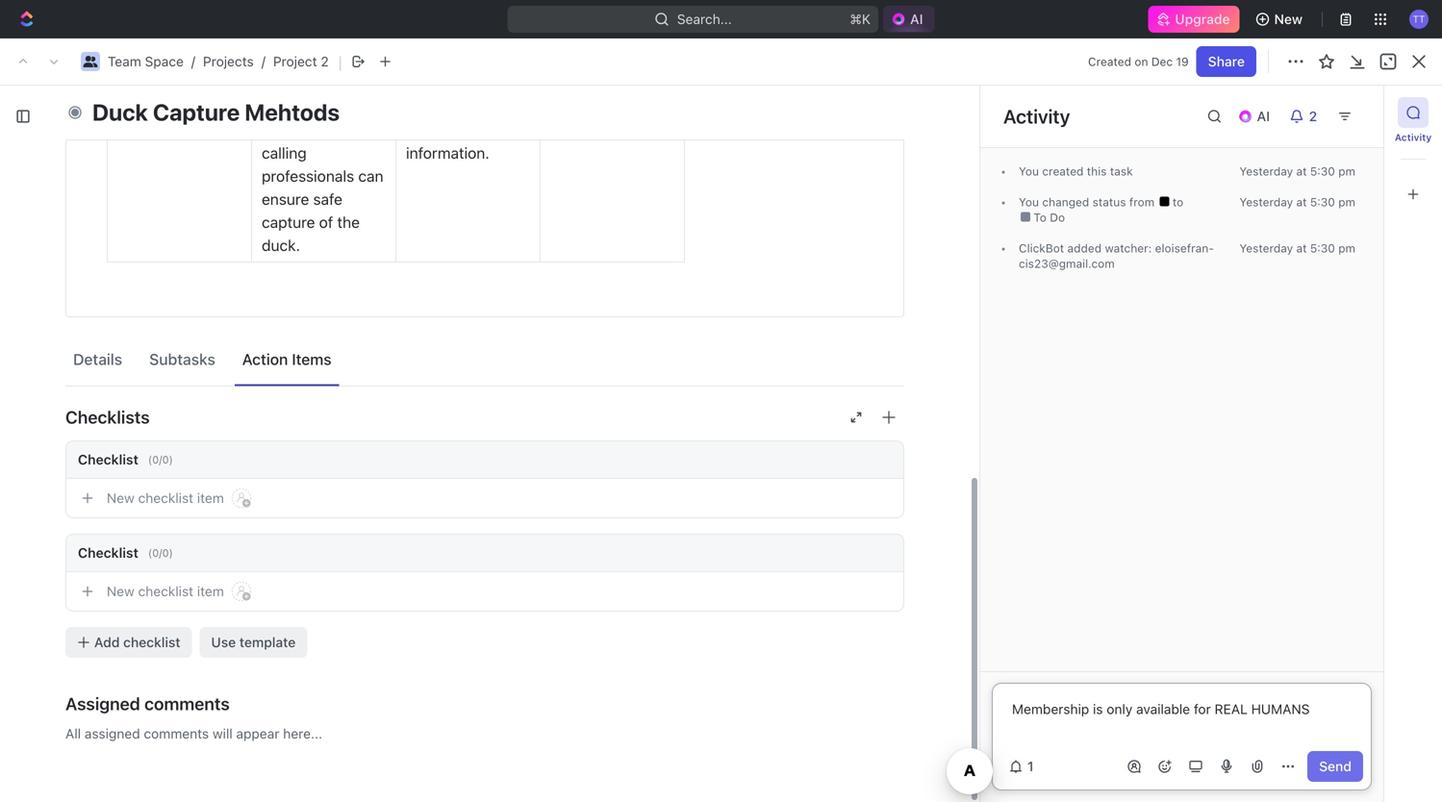 Task type: describe. For each thing, give the bounding box(es) containing it.
project inside team space / projects / project 2 |
[[273, 53, 317, 69]]

project up if
[[243, 53, 289, 69]]

created
[[1089, 55, 1132, 68]]

duck.
[[262, 236, 300, 255]]

team space
[[36, 53, 112, 69]]

task right 2 "dropdown button"
[[1333, 124, 1362, 140]]

table link
[[292, 173, 330, 200]]

search
[[1138, 179, 1182, 194]]

add task for rightmost "add task" button
[[1304, 124, 1362, 140]]

1 inside 'task 1' link
[[133, 335, 139, 351]]

space for team space
[[73, 53, 112, 69]]

task 2 link
[[95, 363, 379, 391]]

projects inside team space / projects / project 2 |
[[203, 53, 254, 69]]

membership
[[1013, 702, 1090, 718]]

added watcher:
[[1065, 242, 1156, 255]]

1 vertical spatial new
[[107, 490, 135, 506]]

4
[[130, 457, 138, 470]]

calling
[[117, 75, 169, 93]]

calling professional services
[[117, 75, 214, 139]]

assignees
[[514, 227, 571, 240]]

here...
[[283, 726, 322, 742]]

send button
[[1308, 752, 1364, 782]]

subtasks button
[[142, 342, 223, 377]]

professional
[[117, 98, 210, 116]]

5:30 for added watcher:
[[1311, 242, 1336, 255]]

1 projects from the left
[[152, 53, 203, 69]]

eloisefran
[[1156, 242, 1215, 255]]

add for rightmost "add task" button
[[1304, 124, 1329, 140]]

changed
[[1043, 195, 1090, 209]]

1 yesterday at 5:30 pm from the top
[[1240, 165, 1356, 178]]

|
[[339, 52, 342, 71]]

add task for leftmost "add task" button
[[100, 402, 157, 418]]

watcher:
[[1105, 242, 1152, 255]]

checklists
[[65, 407, 150, 428]]

0 vertical spatial checklist
[[138, 490, 194, 506]]

very
[[551, 75, 582, 93]]

local
[[420, 75, 453, 93]]

assigned
[[65, 694, 140, 715]]

calling
[[262, 144, 307, 162]]

0 vertical spatial to
[[1173, 195, 1184, 209]]

1 item from the top
[[197, 490, 224, 506]]

very high
[[551, 75, 619, 93]]

use
[[211, 635, 236, 651]]

1 yesterday from the top
[[1240, 165, 1294, 178]]

pm for changed status from
[[1339, 195, 1356, 209]]

1 (0/0) from the top
[[148, 454, 173, 466]]

you for you created this task
[[1019, 165, 1039, 178]]

1 / from the left
[[120, 53, 124, 69]]

yesterday at 5:30 pm for added watcher:
[[1240, 242, 1356, 255]]

ai inside dropdown button
[[1258, 108, 1271, 124]]

use template
[[211, 635, 296, 651]]

details
[[73, 350, 122, 369]]

project 2 link up above in the left of the page
[[273, 53, 329, 69]]

status
[[1093, 195, 1127, 209]]

action
[[242, 350, 288, 369]]

are
[[327, 98, 349, 116]]

automations button
[[1268, 47, 1368, 76]]

checklist inside button
[[123, 635, 180, 651]]

2 inside "dropdown button"
[[1310, 108, 1318, 124]]

1 horizontal spatial add task button
[[1292, 116, 1373, 147]]

1 vertical spatial project 2
[[46, 115, 161, 147]]

to do inside task sidebar content section
[[1031, 211, 1066, 224]]

safe
[[313, 190, 343, 208]]

0 horizontal spatial the
[[275, 75, 297, 93]]

added
[[1068, 242, 1102, 255]]

from
[[1130, 195, 1155, 209]]

rescue
[[406, 98, 453, 116]]

duck
[[92, 99, 148, 126]]

table
[[296, 179, 330, 194]]

above
[[302, 75, 344, 93]]

user group image
[[18, 57, 30, 66]]

duck capture mehtods
[[92, 99, 340, 126]]

checklists button
[[65, 395, 905, 441]]

task
[[1111, 165, 1133, 178]]

this
[[1087, 165, 1107, 178]]

share for 2nd share button from left
[[1211, 53, 1248, 69]]

2 checklist from the top
[[78, 545, 139, 561]]

ai button
[[1231, 101, 1282, 132]]

customize button
[[1254, 173, 1352, 200]]

a
[[406, 75, 416, 93]]

comments inside dropdown button
[[144, 694, 230, 715]]

space for team space / projects / project 2 |
[[145, 53, 184, 69]]

1 inside 1 button
[[1028, 759, 1034, 775]]

all assigned comments will appear here...
[[65, 726, 322, 742]]

task up task 2
[[100, 335, 129, 351]]

2 vertical spatial new
[[107, 584, 135, 600]]

1 share button from the left
[[1197, 46, 1257, 77]]

1 button
[[1001, 752, 1046, 783]]

0 horizontal spatial add task button
[[91, 399, 165, 422]]

2 (0/0) from the top
[[148, 547, 173, 560]]

1 checklist (0/0) from the top
[[78, 452, 173, 468]]

created
[[1043, 165, 1084, 178]]

task sidebar content section
[[976, 86, 1384, 803]]

2 vertical spatial to
[[71, 457, 87, 470]]

project 2 link up if
[[219, 50, 305, 73]]

use template button
[[200, 628, 307, 658]]

cis23@gmail.com
[[1019, 242, 1215, 270]]

1 vertical spatial do
[[90, 457, 108, 470]]

yesterday for added watcher:
[[1240, 242, 1294, 255]]

task 1
[[100, 335, 139, 351]]

all
[[65, 726, 81, 742]]

team for team space / projects / project 2 |
[[108, 53, 141, 69]]

contact
[[406, 121, 459, 139]]

items
[[292, 350, 332, 369]]

1 at from the top
[[1297, 165, 1308, 178]]

1 vertical spatial to do
[[71, 457, 108, 470]]

ensure
[[262, 190, 309, 208]]

activity inside task sidebar content section
[[1004, 105, 1071, 128]]

3 / from the left
[[211, 53, 215, 69]]

assignees button
[[490, 222, 580, 245]]

mehtods
[[245, 99, 340, 126]]

add for leftmost "add task" button
[[100, 402, 125, 418]]

appear
[[236, 726, 280, 742]]

information.
[[406, 144, 490, 162]]

activity inside task sidebar navigation tab list
[[1395, 132, 1432, 143]]

2 checklist (0/0) from the top
[[78, 545, 173, 561]]

humans
[[1252, 702, 1310, 718]]

created on dec 19
[[1089, 55, 1189, 68]]



Task type: vqa. For each thing, say whether or not it's contained in the screenshot.
New checklist item
yes



Task type: locate. For each thing, give the bounding box(es) containing it.
1 share from the left
[[1209, 53, 1245, 69]]

1 vertical spatial activity
[[1395, 132, 1432, 143]]

0 horizontal spatial activity
[[1004, 105, 1071, 128]]

team space / projects / project 2 |
[[108, 52, 342, 71]]

ai button right ⌘k
[[884, 6, 935, 33]]

2 share from the left
[[1211, 53, 1248, 69]]

add up "assigned"
[[94, 635, 120, 651]]

subtasks
[[149, 350, 215, 369]]

1 vertical spatial 5:30
[[1311, 195, 1336, 209]]

ai right ⌘k
[[911, 11, 924, 27]]

comments
[[144, 694, 230, 715], [144, 726, 209, 742]]

1 vertical spatial add task button
[[91, 399, 165, 422]]

checklist (0/0) down "checklists"
[[78, 452, 173, 468]]

new up add checklist button
[[107, 584, 135, 600]]

0 vertical spatial checklist
[[78, 452, 139, 468]]

you
[[1019, 165, 1039, 178], [1019, 195, 1039, 209]]

2 team from the left
[[108, 53, 141, 69]]

0 horizontal spatial ai button
[[884, 6, 935, 33]]

2 vertical spatial pm
[[1339, 242, 1356, 255]]

new
[[1275, 11, 1303, 27], [107, 490, 135, 506], [107, 584, 135, 600]]

capture
[[153, 99, 240, 126]]

you for you
[[1019, 195, 1039, 209]]

1 vertical spatial yesterday
[[1240, 195, 1294, 209]]

yesterday at 5:30 pm for changed status from
[[1240, 195, 1356, 209]]

1 vertical spatial ai
[[1258, 108, 1271, 124]]

1 vertical spatial to
[[1034, 211, 1047, 224]]

assigned comments button
[[65, 681, 905, 728]]

team up calling
[[108, 53, 141, 69]]

task
[[1333, 124, 1362, 140], [100, 335, 129, 351], [100, 369, 129, 385], [129, 402, 157, 418]]

1 horizontal spatial project 2
[[243, 53, 300, 69]]

task down task 2
[[129, 402, 157, 418]]

add task up customize
[[1304, 124, 1362, 140]]

a local animal rescue center's contact information.
[[406, 75, 518, 162]]

checklist (0/0) up add checklist button
[[78, 545, 173, 561]]

to down "checklists"
[[71, 457, 87, 470]]

2 new checklist item from the top
[[107, 584, 224, 600]]

1 up task 2
[[133, 335, 139, 351]]

/ up duck capture mehtods
[[211, 53, 215, 69]]

tt button
[[1404, 4, 1435, 35]]

ai button down automations button
[[1231, 101, 1282, 132]]

do left 4
[[90, 457, 108, 470]]

1 horizontal spatial activity
[[1395, 132, 1432, 143]]

checklist down "checklists"
[[78, 452, 139, 468]]

team space link up duck
[[12, 50, 116, 73]]

1 vertical spatial at
[[1297, 195, 1308, 209]]

do inside task sidebar content section
[[1050, 211, 1066, 224]]

changed status from
[[1039, 195, 1158, 209]]

3 yesterday at 5:30 pm from the top
[[1240, 242, 1356, 255]]

2 vertical spatial add
[[94, 635, 120, 651]]

0 horizontal spatial to
[[71, 457, 87, 470]]

search button
[[1113, 173, 1188, 200]]

1 checklist from the top
[[78, 452, 139, 468]]

1 vertical spatial add
[[100, 402, 125, 418]]

at for changed status from
[[1297, 195, 1308, 209]]

5:30 for changed status from
[[1311, 195, 1336, 209]]

0 horizontal spatial do
[[90, 457, 108, 470]]

2 you from the top
[[1019, 195, 1039, 209]]

projects link up calling
[[128, 50, 208, 73]]

you created this task
[[1019, 165, 1133, 178]]

do
[[1050, 211, 1066, 224], [90, 457, 108, 470]]

new up automations
[[1275, 11, 1303, 27]]

will
[[213, 726, 233, 742]]

yesterday for changed status from
[[1240, 195, 1294, 209]]

project 2 up if
[[243, 53, 300, 69]]

2 space from the left
[[145, 53, 184, 69]]

0 horizontal spatial ai
[[911, 11, 924, 27]]

task sidebar navigation tab list
[[1393, 97, 1435, 210]]

unsuccessful,
[[262, 121, 358, 139]]

0 vertical spatial to do
[[1031, 211, 1066, 224]]

1 horizontal spatial ai
[[1258, 108, 1271, 124]]

2 inside team space / projects / project 2 |
[[321, 53, 329, 69]]

you left created on the top right of the page
[[1019, 165, 1039, 178]]

template
[[240, 635, 296, 651]]

2 share button from the left
[[1199, 46, 1259, 77]]

at down customize button
[[1297, 242, 1308, 255]]

1 vertical spatial the
[[337, 213, 360, 231]]

space inside 'team space' link
[[73, 53, 112, 69]]

add checklist
[[94, 635, 180, 651]]

projects up calling
[[152, 53, 203, 69]]

add task button up customize
[[1292, 116, 1373, 147]]

clickbot
[[1019, 242, 1065, 255]]

new inside new button
[[1275, 11, 1303, 27]]

0 vertical spatial add
[[1304, 124, 1329, 140]]

0 vertical spatial 1
[[133, 335, 139, 351]]

0 vertical spatial ai button
[[884, 6, 935, 33]]

1 vertical spatial checklist
[[138, 584, 194, 600]]

ai button
[[884, 6, 935, 33], [1231, 101, 1282, 132]]

1 vertical spatial yesterday at 5:30 pm
[[1240, 195, 1356, 209]]

the right of
[[337, 213, 360, 231]]

space inside team space / projects / project 2 |
[[145, 53, 184, 69]]

checklist
[[138, 490, 194, 506], [138, 584, 194, 600], [123, 635, 180, 651]]

0 vertical spatial comments
[[144, 694, 230, 715]]

yesterday at 5:30 pm down customize
[[1240, 195, 1356, 209]]

Search tasks... text field
[[1203, 219, 1396, 248]]

details button
[[65, 342, 130, 377]]

⌘k
[[850, 11, 871, 27]]

1 horizontal spatial team
[[108, 53, 141, 69]]

at for added watcher:
[[1297, 242, 1308, 255]]

new button
[[1248, 4, 1315, 35]]

1 horizontal spatial to do
[[1031, 211, 1066, 224]]

2 vertical spatial at
[[1297, 242, 1308, 255]]

0 vertical spatial pm
[[1339, 165, 1356, 178]]

2 vertical spatial yesterday
[[1240, 242, 1294, 255]]

(0/0) up add checklist in the left bottom of the page
[[148, 547, 173, 560]]

2 5:30 from the top
[[1311, 195, 1336, 209]]

1 down membership
[[1028, 759, 1034, 775]]

task 1 link
[[95, 329, 379, 357]]

0 horizontal spatial 1
[[133, 335, 139, 351]]

new checklist item down 4
[[107, 490, 224, 506]]

yesterday down customize button
[[1240, 242, 1294, 255]]

send
[[1320, 759, 1352, 775]]

share button
[[1197, 46, 1257, 77], [1199, 46, 1259, 77]]

add task button down task 2
[[91, 399, 165, 422]]

comments up all assigned comments will appear here...
[[144, 694, 230, 715]]

team for team space
[[36, 53, 69, 69]]

1 space from the left
[[73, 53, 112, 69]]

2 yesterday from the top
[[1240, 195, 1294, 209]]

1 horizontal spatial add task
[[1304, 124, 1362, 140]]

0 vertical spatial you
[[1019, 165, 1039, 178]]

comments down assigned comments
[[144, 726, 209, 742]]

0 vertical spatial item
[[197, 490, 224, 506]]

at up customize
[[1297, 165, 1308, 178]]

project down user group icon
[[46, 115, 133, 147]]

yesterday up search tasks... text box
[[1240, 195, 1294, 209]]

1 team from the left
[[36, 53, 69, 69]]

eloisefran cis23@gmail.com
[[1019, 242, 1215, 270]]

0 vertical spatial do
[[1050, 211, 1066, 224]]

1 horizontal spatial the
[[337, 213, 360, 231]]

1 vertical spatial item
[[197, 584, 224, 600]]

available
[[1137, 702, 1191, 718]]

2 horizontal spatial to
[[1173, 195, 1184, 209]]

projects
[[152, 53, 203, 69], [203, 53, 254, 69]]

1 new checklist item from the top
[[107, 490, 224, 506]]

new down 4
[[107, 490, 135, 506]]

0 vertical spatial ai
[[911, 11, 924, 27]]

upgrade link
[[1149, 6, 1240, 33]]

space
[[73, 53, 112, 69], [145, 53, 184, 69]]

dec
[[1152, 55, 1173, 68]]

1 you from the top
[[1019, 165, 1039, 178]]

2 pm from the top
[[1339, 195, 1356, 209]]

tt
[[1413, 13, 1426, 24]]

2 / from the left
[[191, 53, 195, 69]]

3 yesterday from the top
[[1240, 242, 1294, 255]]

user group image
[[83, 56, 98, 67]]

3 5:30 from the top
[[1311, 242, 1336, 255]]

(0/0) right 4
[[148, 454, 173, 466]]

1 horizontal spatial space
[[145, 53, 184, 69]]

on
[[1135, 55, 1149, 68]]

1 vertical spatial add task
[[100, 402, 157, 418]]

team right user group image
[[36, 53, 69, 69]]

1 vertical spatial pm
[[1339, 195, 1356, 209]]

1 vertical spatial you
[[1019, 195, 1039, 209]]

0 vertical spatial add task button
[[1292, 116, 1373, 147]]

0 horizontal spatial project 2
[[46, 115, 161, 147]]

2 yesterday at 5:30 pm from the top
[[1240, 195, 1356, 209]]

assigned
[[85, 726, 140, 742]]

upgrade
[[1176, 11, 1231, 27]]

0 vertical spatial (0/0)
[[148, 454, 173, 466]]

space up calling
[[145, 53, 184, 69]]

0 vertical spatial 5:30
[[1311, 165, 1336, 178]]

3 at from the top
[[1297, 242, 1308, 255]]

4 / from the left
[[262, 53, 266, 69]]

2 vertical spatial yesterday at 5:30 pm
[[1240, 242, 1356, 255]]

1 vertical spatial ai button
[[1231, 101, 1282, 132]]

0 vertical spatial activity
[[1004, 105, 1071, 128]]

projects link
[[128, 50, 208, 73], [203, 53, 254, 69]]

at down customize
[[1297, 195, 1308, 209]]

share
[[1209, 53, 1245, 69], [1211, 53, 1248, 69]]

high
[[586, 75, 619, 93]]

3 pm from the top
[[1339, 242, 1356, 255]]

can
[[358, 167, 384, 185]]

0 vertical spatial new
[[1275, 11, 1303, 27]]

animal
[[457, 75, 502, 93]]

do down the changed
[[1050, 211, 1066, 224]]

add up customize
[[1304, 124, 1329, 140]]

0 vertical spatial project 2
[[243, 53, 300, 69]]

0 vertical spatial yesterday
[[1240, 165, 1294, 178]]

task down 'task 1'
[[100, 369, 129, 385]]

1 vertical spatial checklist (0/0)
[[78, 545, 173, 561]]

projects link up duck capture mehtods
[[203, 53, 254, 69]]

methods
[[262, 98, 323, 116]]

checklist (0/0)
[[78, 452, 173, 468], [78, 545, 173, 561]]

2
[[292, 53, 300, 69], [321, 53, 329, 69], [1310, 108, 1318, 124], [138, 115, 155, 147], [133, 369, 141, 385]]

1 vertical spatial (0/0)
[[148, 547, 173, 560]]

0 horizontal spatial team
[[36, 53, 69, 69]]

team
[[36, 53, 69, 69], [108, 53, 141, 69]]

to
[[1173, 195, 1184, 209], [1034, 211, 1047, 224], [71, 457, 87, 470]]

project up above in the left of the page
[[273, 53, 317, 69]]

search...
[[677, 11, 732, 27]]

real
[[1215, 702, 1248, 718]]

/ up calling
[[120, 53, 124, 69]]

action items button
[[235, 342, 339, 377]]

1 vertical spatial 1
[[1028, 759, 1034, 775]]

the right if
[[275, 75, 297, 93]]

yesterday up customize
[[1240, 165, 1294, 178]]

1 vertical spatial new checklist item
[[107, 584, 224, 600]]

1 5:30 from the top
[[1311, 165, 1336, 178]]

0 horizontal spatial space
[[73, 53, 112, 69]]

0 vertical spatial checklist (0/0)
[[78, 452, 173, 468]]

0 vertical spatial yesterday at 5:30 pm
[[1240, 165, 1356, 178]]

/
[[120, 53, 124, 69], [191, 53, 195, 69], [211, 53, 215, 69], [262, 53, 266, 69]]

yesterday at 5:30 pm up customize
[[1240, 165, 1356, 178]]

to down the changed
[[1034, 211, 1047, 224]]

5:30
[[1311, 165, 1336, 178], [1311, 195, 1336, 209], [1311, 242, 1336, 255]]

2 vertical spatial checklist
[[123, 635, 180, 651]]

center's
[[457, 98, 514, 116]]

professionals
[[262, 167, 354, 185]]

gantt link
[[362, 173, 401, 200]]

to do left 4
[[71, 457, 108, 470]]

ai left 2 "dropdown button"
[[1258, 108, 1271, 124]]

to do down the changed
[[1031, 211, 1066, 224]]

19
[[1177, 55, 1189, 68]]

new checklist item
[[107, 490, 224, 506], [107, 584, 224, 600]]

checklist up add checklist button
[[78, 545, 139, 561]]

/ up if
[[262, 53, 266, 69]]

1 pm from the top
[[1339, 165, 1356, 178]]

task 2
[[100, 369, 141, 385]]

0 horizontal spatial to do
[[71, 457, 108, 470]]

is
[[1093, 702, 1104, 718]]

1
[[133, 335, 139, 351], [1028, 759, 1034, 775]]

add task down task 2
[[100, 402, 157, 418]]

(0/0)
[[148, 454, 173, 466], [148, 547, 173, 560]]

only
[[1107, 702, 1133, 718]]

membership is only available for real humans
[[1013, 702, 1310, 718]]

team inside team space / projects / project 2 |
[[108, 53, 141, 69]]

1 horizontal spatial ai button
[[1231, 101, 1282, 132]]

you left the changed
[[1019, 195, 1039, 209]]

1 horizontal spatial 1
[[1028, 759, 1034, 775]]

/ up capture
[[191, 53, 195, 69]]

project 2 link
[[219, 50, 305, 73], [273, 53, 329, 69]]

share for 2nd share button from right
[[1209, 53, 1245, 69]]

1 horizontal spatial do
[[1050, 211, 1066, 224]]

space up duck
[[73, 53, 112, 69]]

2 item from the top
[[197, 584, 224, 600]]

0 vertical spatial the
[[275, 75, 297, 93]]

2 projects from the left
[[203, 53, 254, 69]]

0 vertical spatial at
[[1297, 165, 1308, 178]]

new checklist item up add checklist in the left bottom of the page
[[107, 584, 224, 600]]

0 vertical spatial new checklist item
[[107, 490, 224, 506]]

to down search
[[1173, 195, 1184, 209]]

activity
[[1004, 105, 1071, 128], [1395, 132, 1432, 143]]

project 2 down calling
[[46, 115, 161, 147]]

customize
[[1279, 179, 1347, 194]]

projects up duck capture mehtods
[[203, 53, 254, 69]]

2 vertical spatial 5:30
[[1311, 242, 1336, 255]]

team space link up calling
[[108, 53, 184, 69]]

0 horizontal spatial add task
[[100, 402, 157, 418]]

1 vertical spatial checklist
[[78, 545, 139, 561]]

0 vertical spatial add task
[[1304, 124, 1362, 140]]

1 horizontal spatial to
[[1034, 211, 1047, 224]]

yesterday
[[1240, 165, 1294, 178], [1240, 195, 1294, 209], [1240, 242, 1294, 255]]

1 vertical spatial comments
[[144, 726, 209, 742]]

pm for added watcher:
[[1339, 242, 1356, 255]]

yesterday at 5:30 pm down customize button
[[1240, 242, 1356, 255]]

2 at from the top
[[1297, 195, 1308, 209]]

add down task 2
[[100, 402, 125, 418]]

services
[[117, 121, 182, 139]]



